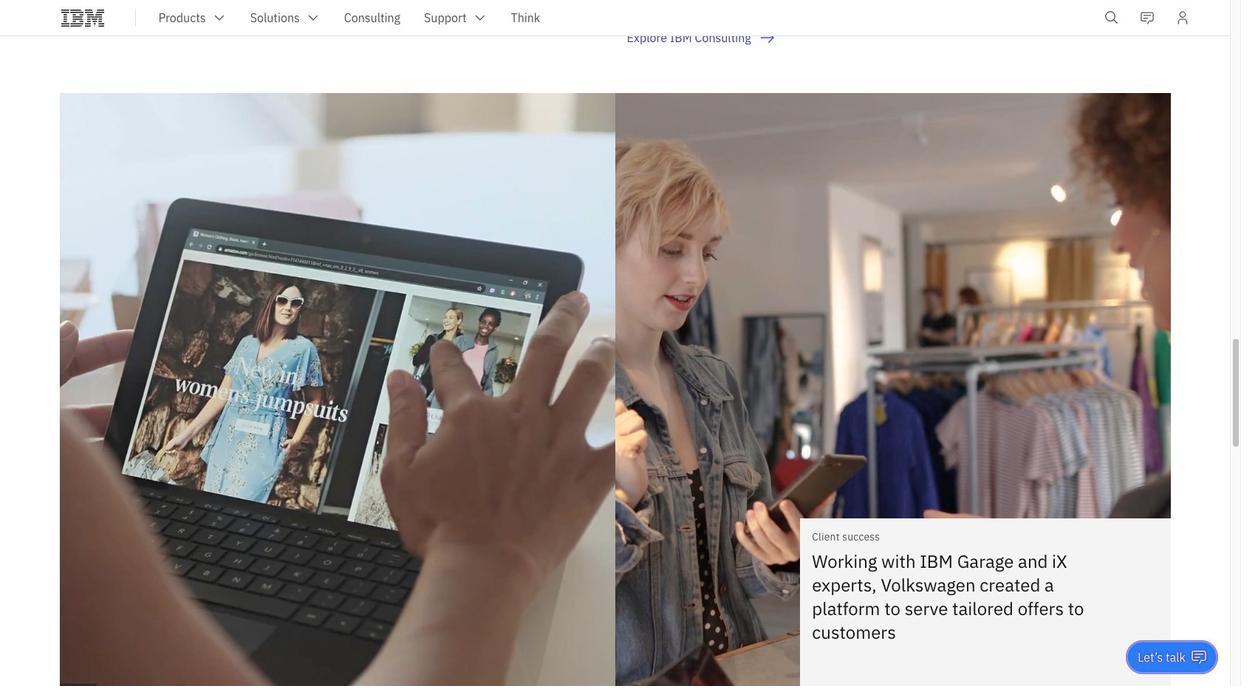 Task type: describe. For each thing, give the bounding box(es) containing it.
let's talk element
[[1138, 650, 1186, 666]]



